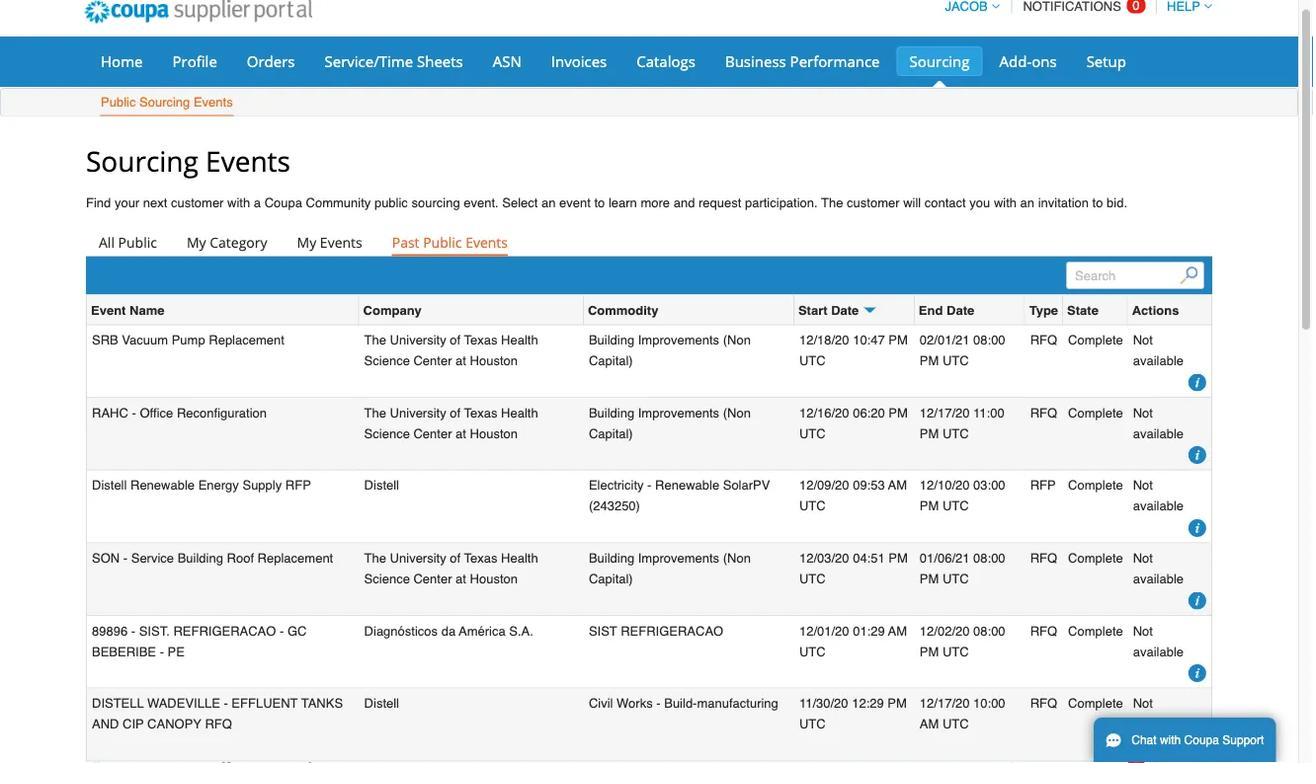 Task type: locate. For each thing, give the bounding box(es) containing it.
date for end date
[[947, 303, 975, 318]]

utc down 12/02/20
[[943, 645, 969, 660]]

1 not from the top
[[1133, 333, 1153, 348]]

6 complete from the top
[[1068, 697, 1123, 712]]

utc for 01/06/21 08:00 pm utc
[[943, 572, 969, 587]]

0 horizontal spatial coupa
[[265, 196, 302, 211]]

utc for 12/17/20 10:00 am utc
[[943, 717, 969, 732]]

utc down 12/02/20 08:00 pm utc
[[943, 717, 969, 732]]

rfq down the 'type' button
[[1031, 333, 1058, 348]]

2 date from the left
[[947, 303, 975, 318]]

rfp right 03:00
[[1031, 479, 1056, 493]]

2 refrigeracao from the left
[[621, 624, 724, 639]]

improvements for 12/03/20
[[638, 551, 720, 566]]

pm down 12/02/20
[[920, 645, 939, 660]]

2 vertical spatial health
[[501, 551, 538, 566]]

1 vertical spatial at
[[456, 426, 466, 441]]

with left 'a'
[[227, 196, 250, 211]]

pm down 02/01/21
[[920, 354, 939, 368]]

(non down solarpv
[[723, 551, 751, 566]]

rfq right 12/02/20 08:00 pm utc
[[1031, 624, 1058, 639]]

utc down the 12/10/20
[[943, 499, 969, 514]]

2 building improvements (non capital) from the top
[[589, 406, 751, 441]]

3 (non from the top
[[723, 551, 751, 566]]

1 of from the top
[[450, 333, 461, 348]]

setup
[[1087, 51, 1127, 71]]

start date button
[[799, 300, 876, 321]]

2 university from the top
[[390, 406, 446, 421]]

0 vertical spatial of
[[450, 333, 461, 348]]

sourcing left add-
[[910, 51, 970, 71]]

pm inside 12/16/20 06:20 pm utc
[[889, 406, 908, 421]]

08:00 right 12/02/20
[[974, 624, 1006, 639]]

12/16/20 06:20 pm utc
[[800, 406, 908, 441]]

pm inside 02/01/21 08:00 pm utc
[[920, 354, 939, 368]]

2 vertical spatial center
[[414, 572, 452, 587]]

1 vertical spatial building improvements (non capital)
[[589, 406, 751, 441]]

(non for 12/18/20 10:47 pm utc
[[723, 333, 751, 348]]

utc down 12/03/20
[[800, 572, 826, 587]]

2 an from the left
[[1021, 196, 1035, 211]]

2 vertical spatial improvements
[[638, 551, 720, 566]]

all public link
[[86, 228, 170, 256]]

pm for 12/03/20 04:51 pm utc
[[889, 551, 908, 566]]

with inside button
[[1160, 734, 1181, 748]]

- left gc
[[280, 624, 284, 639]]

2 capital) from the top
[[589, 426, 633, 441]]

0 horizontal spatial rfp
[[285, 479, 311, 493]]

utc down 12/18/20
[[800, 354, 826, 368]]

health for rahc - office reconfiguration
[[501, 406, 538, 421]]

coupa supplier portal image
[[71, 0, 326, 37]]

- left sist. on the left of page
[[131, 624, 135, 639]]

events inside 'my events' link
[[320, 233, 362, 251]]

0 vertical spatial at
[[456, 354, 466, 368]]

6 not available from the top
[[1133, 697, 1184, 732]]

1 center from the top
[[414, 354, 452, 368]]

an left 'invitation'
[[1021, 196, 1035, 211]]

3 not available from the top
[[1133, 479, 1184, 514]]

not for 12/17/20 11:00 pm utc
[[1133, 406, 1153, 421]]

refrigeracao inside 89896 - sist. refrigeracao - gc beberibe - pe
[[173, 624, 276, 639]]

you
[[970, 196, 991, 211]]

refrigeracao
[[173, 624, 276, 639], [621, 624, 724, 639]]

12/17/20 left 11:00
[[920, 406, 970, 421]]

type state
[[1030, 303, 1099, 318]]

0 vertical spatial sourcing
[[910, 51, 970, 71]]

2 vertical spatial texas
[[464, 551, 498, 566]]

2 center from the top
[[414, 426, 452, 441]]

1 horizontal spatial refrigeracao
[[621, 624, 724, 639]]

5 available from the top
[[1133, 645, 1184, 660]]

utc inside 12/16/20 06:20 pm utc
[[800, 426, 826, 441]]

4 not available from the top
[[1133, 551, 1184, 587]]

1 date from the left
[[831, 303, 859, 318]]

2 vertical spatial capital)
[[589, 572, 633, 587]]

state button
[[1068, 300, 1099, 321]]

navigation
[[936, 0, 1213, 26]]

5 not available from the top
[[1133, 624, 1184, 660]]

renewable left energy
[[130, 479, 195, 493]]

available for 12/02/20 08:00 pm utc
[[1133, 645, 1184, 660]]

at for son - service building roof replacement
[[456, 572, 466, 587]]

replacement
[[209, 333, 285, 348], [258, 551, 333, 566]]

public inside "link"
[[118, 233, 157, 251]]

2 vertical spatial science
[[364, 572, 410, 587]]

building improvements (non capital) for 12/18/20
[[589, 333, 751, 368]]

houston for son - service building roof replacement
[[470, 572, 518, 587]]

3 not from the top
[[1133, 479, 1153, 493]]

refrigeracao up pe
[[173, 624, 276, 639]]

2 renewable from the left
[[655, 479, 720, 493]]

utc for 12/02/20 08:00 pm utc
[[943, 645, 969, 660]]

12/01/20 01:29 am utc
[[800, 624, 907, 660]]

utc
[[800, 354, 826, 368], [943, 354, 969, 368], [800, 426, 826, 441], [943, 426, 969, 441], [800, 499, 826, 514], [943, 499, 969, 514], [800, 572, 826, 587], [943, 572, 969, 587], [800, 645, 826, 660], [943, 645, 969, 660], [800, 717, 826, 732], [943, 717, 969, 732]]

am right 11/30/20 12:29 pm utc
[[920, 717, 939, 732]]

0 vertical spatial 12/17/20
[[920, 406, 970, 421]]

1 capital) from the top
[[589, 354, 633, 368]]

end date
[[919, 303, 975, 318]]

1 horizontal spatial to
[[1093, 196, 1103, 211]]

science
[[364, 354, 410, 368], [364, 426, 410, 441], [364, 572, 410, 587]]

4 complete from the top
[[1068, 551, 1123, 566]]

6 available from the top
[[1133, 717, 1184, 732]]

health for srb vacuum pump replacement
[[501, 333, 538, 348]]

canopy
[[147, 717, 202, 732]]

and
[[674, 196, 695, 211]]

11/30/20 12:29 pm utc
[[800, 697, 907, 732]]

public sourcing events
[[101, 95, 233, 110]]

utc inside the 12/09/20 09:53 am utc
[[800, 499, 826, 514]]

1 horizontal spatial renewable
[[655, 479, 720, 493]]

2 texas from the top
[[464, 406, 498, 421]]

pm
[[889, 333, 908, 348], [920, 354, 939, 368], [889, 406, 908, 421], [920, 426, 939, 441], [920, 499, 939, 514], [889, 551, 908, 566], [920, 572, 939, 587], [920, 645, 939, 660], [888, 697, 907, 712]]

replacement right pump
[[209, 333, 285, 348]]

public
[[101, 95, 136, 110], [118, 233, 157, 251], [423, 233, 462, 251]]

pm inside 12/10/20 03:00 pm utc
[[920, 499, 939, 514]]

refrigeracao right sist
[[621, 624, 724, 639]]

3 texas from the top
[[464, 551, 498, 566]]

utc inside 11/30/20 12:29 pm utc
[[800, 717, 826, 732]]

customer left will
[[847, 196, 900, 211]]

capital) down 'commodity' "button"
[[589, 354, 633, 368]]

10:47
[[853, 333, 885, 348]]

pm inside 12/03/20 04:51 pm utc
[[889, 551, 908, 566]]

0 vertical spatial improvements
[[638, 333, 720, 348]]

utc down 12/01/20
[[800, 645, 826, 660]]

add-ons
[[1000, 51, 1057, 71]]

1 vertical spatial coupa
[[1185, 734, 1220, 748]]

1 vertical spatial 12/17/20
[[920, 697, 970, 712]]

1 at from the top
[[456, 354, 466, 368]]

university
[[390, 333, 446, 348], [390, 406, 446, 421], [390, 551, 446, 566]]

1 horizontal spatial an
[[1021, 196, 1035, 211]]

building for building
[[589, 551, 635, 566]]

available for 12/17/20 10:00 am utc
[[1133, 717, 1184, 732]]

08:00 inside 01/06/21 08:00 pm utc
[[974, 551, 1006, 566]]

2 horizontal spatial with
[[1160, 734, 1181, 748]]

1 not available from the top
[[1133, 333, 1184, 368]]

available for 01/06/21 08:00 pm utc
[[1133, 572, 1184, 587]]

not for 12/17/20 10:00 am utc
[[1133, 697, 1153, 712]]

08:00
[[974, 333, 1006, 348], [974, 551, 1006, 566], [974, 624, 1006, 639]]

(non
[[723, 333, 751, 348], [723, 406, 751, 421], [723, 551, 751, 566]]

1 my from the left
[[187, 233, 206, 251]]

am for 12/17/20 10:00 am utc
[[920, 717, 939, 732]]

coupa inside button
[[1185, 734, 1220, 748]]

the for son - service building roof replacement
[[364, 551, 386, 566]]

2 rfp from the left
[[1031, 479, 1056, 493]]

the
[[821, 196, 844, 211], [364, 333, 386, 348], [364, 406, 386, 421], [364, 551, 386, 566]]

am inside the 12/09/20 09:53 am utc
[[888, 479, 907, 493]]

rfq for 12/17/20 10:00 am utc
[[1031, 697, 1058, 712]]

renewable inside electricity - renewable solarpv (243250)
[[655, 479, 720, 493]]

1 vertical spatial houston
[[470, 426, 518, 441]]

vacuum
[[122, 333, 168, 348]]

electricity - renewable solarpv (243250)
[[589, 479, 770, 514]]

2 science from the top
[[364, 426, 410, 441]]

pm up the 12/10/20
[[920, 426, 939, 441]]

(non left 12/18/20
[[723, 333, 751, 348]]

12/10/20 03:00 pm utc
[[920, 479, 1006, 514]]

event
[[91, 303, 126, 318]]

invoices
[[551, 51, 607, 71]]

1 complete from the top
[[1068, 333, 1123, 348]]

am inside 12/01/20 01:29 am utc
[[888, 624, 907, 639]]

utc inside 12/02/20 08:00 pm utc
[[943, 645, 969, 660]]

past
[[392, 233, 420, 251]]

2 improvements from the top
[[638, 406, 720, 421]]

1 vertical spatial 08:00
[[974, 551, 1006, 566]]

rfq for 12/02/20 08:00 pm utc
[[1031, 624, 1058, 639]]

da
[[441, 624, 456, 639]]

pm down the 12/10/20
[[920, 499, 939, 514]]

effluent
[[232, 697, 298, 712]]

to left bid.
[[1093, 196, 1103, 211]]

not for 01/06/21 08:00 pm utc
[[1133, 551, 1153, 566]]

sourcing events
[[86, 142, 290, 179]]

-
[[132, 406, 136, 421], [647, 479, 652, 493], [123, 551, 128, 566], [131, 624, 135, 639], [280, 624, 284, 639], [160, 645, 164, 660], [224, 697, 228, 712], [657, 697, 661, 712]]

tanks
[[301, 697, 343, 712]]

with right you
[[994, 196, 1017, 211]]

1 houston from the top
[[470, 354, 518, 368]]

events down event.
[[466, 233, 508, 251]]

2 complete from the top
[[1068, 406, 1123, 421]]

an left the event
[[542, 196, 556, 211]]

of
[[450, 333, 461, 348], [450, 406, 461, 421], [450, 551, 461, 566]]

2 houston from the top
[[470, 426, 518, 441]]

1 horizontal spatial date
[[947, 303, 975, 318]]

4 available from the top
[[1133, 572, 1184, 587]]

improvements down 'commodity' "button"
[[638, 333, 720, 348]]

customer right next
[[171, 196, 224, 211]]

1 health from the top
[[501, 333, 538, 348]]

am right '09:53'
[[888, 479, 907, 493]]

at for srb vacuum pump replacement
[[456, 354, 466, 368]]

rahc
[[92, 406, 128, 421]]

improvements down electricity - renewable solarpv (243250)
[[638, 551, 720, 566]]

2 vertical spatial of
[[450, 551, 461, 566]]

public for all
[[118, 233, 157, 251]]

12/17/20 for pm
[[920, 406, 970, 421]]

not for 12/10/20 03:00 pm utc
[[1133, 479, 1153, 493]]

utc inside 12/17/20 11:00 pm utc
[[943, 426, 969, 441]]

building for replacement
[[589, 333, 635, 348]]

2 vertical spatial 08:00
[[974, 624, 1006, 639]]

0 horizontal spatial refrigeracao
[[173, 624, 276, 639]]

service
[[131, 551, 174, 566]]

0 vertical spatial texas
[[464, 333, 498, 348]]

sourcing for sourcing
[[910, 51, 970, 71]]

to left learn
[[594, 196, 605, 211]]

capital) for 12/16/20 06:20 pm utc
[[589, 426, 633, 441]]

complete for 01/06/21 08:00 pm utc
[[1068, 551, 1123, 566]]

cip
[[123, 717, 144, 732]]

utc inside 02/01/21 08:00 pm utc
[[943, 354, 969, 368]]

rfp right supply
[[285, 479, 311, 493]]

utc inside 12/10/20 03:00 pm utc
[[943, 499, 969, 514]]

0 vertical spatial houston
[[470, 354, 518, 368]]

not for 02/01/21 08:00 pm utc
[[1133, 333, 1153, 348]]

(243250)
[[589, 499, 640, 514]]

0 horizontal spatial my
[[187, 233, 206, 251]]

1 renewable from the left
[[130, 479, 195, 493]]

- inside distell wadeville - effluent tanks and cip canopy rfq
[[224, 697, 228, 712]]

building left roof
[[178, 551, 223, 566]]

beberibe
[[92, 645, 156, 660]]

1 vertical spatial center
[[414, 426, 452, 441]]

am for 12/09/20 09:53 am utc
[[888, 479, 907, 493]]

sourcing down "profile" link
[[139, 95, 190, 110]]

3 the university of texas health science center at houston from the top
[[364, 551, 538, 587]]

utc for 11/30/20 12:29 pm utc
[[800, 717, 826, 732]]

12/17/20 inside 12/17/20 11:00 pm utc
[[920, 406, 970, 421]]

science for srb vacuum pump replacement
[[364, 354, 410, 368]]

5 not from the top
[[1133, 624, 1153, 639]]

0 vertical spatial health
[[501, 333, 538, 348]]

rfq inside distell wadeville - effluent tanks and cip canopy rfq
[[205, 717, 232, 732]]

12/17/20 for am
[[920, 697, 970, 712]]

with
[[227, 196, 250, 211], [994, 196, 1017, 211], [1160, 734, 1181, 748]]

1 science from the top
[[364, 354, 410, 368]]

3 university from the top
[[390, 551, 446, 566]]

2 vertical spatial at
[[456, 572, 466, 587]]

3 houston from the top
[[470, 572, 518, 587]]

2 not from the top
[[1133, 406, 1153, 421]]

building improvements (non capital) up sist refrigeracao
[[589, 551, 751, 587]]

08:00 right 01/06/21
[[974, 551, 1006, 566]]

date right "start"
[[831, 303, 859, 318]]

2 vertical spatial university
[[390, 551, 446, 566]]

1 vertical spatial am
[[888, 624, 907, 639]]

center for srb vacuum pump replacement
[[414, 354, 452, 368]]

rfq right 10:00
[[1031, 697, 1058, 712]]

0 vertical spatial science
[[364, 354, 410, 368]]

events inside public sourcing events link
[[194, 95, 233, 110]]

0 vertical spatial am
[[888, 479, 907, 493]]

1 vertical spatial improvements
[[638, 406, 720, 421]]

utc for 12/18/20 10:47 pm utc
[[800, 354, 826, 368]]

building down 'commodity' "button"
[[589, 333, 635, 348]]

2 08:00 from the top
[[974, 551, 1006, 566]]

utc down 02/01/21
[[943, 354, 969, 368]]

pm right "06:20" on the right
[[889, 406, 908, 421]]

my for my events
[[297, 233, 316, 251]]

events down "profile" link
[[194, 95, 233, 110]]

texas for rahc - office reconfiguration
[[464, 406, 498, 421]]

2 available from the top
[[1133, 426, 1184, 441]]

12/03/20 04:51 pm utc
[[800, 551, 908, 587]]

1 the university of texas health science center at houston from the top
[[364, 333, 538, 368]]

01/06/21 08:00 pm utc
[[920, 551, 1006, 587]]

sourcing up next
[[86, 142, 198, 179]]

1 refrigeracao from the left
[[173, 624, 276, 639]]

manufacturing
[[697, 697, 779, 712]]

12/17/20 left 10:00
[[920, 697, 970, 712]]

to
[[594, 196, 605, 211], [1093, 196, 1103, 211]]

pm inside 12/02/20 08:00 pm utc
[[920, 645, 939, 660]]

complete for 12/10/20 03:00 pm utc
[[1068, 479, 1123, 493]]

- left build-
[[657, 697, 661, 712]]

utc inside 01/06/21 08:00 pm utc
[[943, 572, 969, 587]]

am right '01:29'
[[888, 624, 907, 639]]

0 vertical spatial building improvements (non capital)
[[589, 333, 751, 368]]

3 improvements from the top
[[638, 551, 720, 566]]

1 available from the top
[[1133, 354, 1184, 368]]

my left 'category'
[[187, 233, 206, 251]]

- left effluent at the left of page
[[224, 697, 228, 712]]

0 horizontal spatial renewable
[[130, 479, 195, 493]]

capital) for 12/03/20 04:51 pm utc
[[589, 572, 633, 587]]

09:53
[[853, 479, 885, 493]]

4 not from the top
[[1133, 551, 1153, 566]]

0 horizontal spatial date
[[831, 303, 859, 318]]

building up electricity
[[589, 406, 635, 421]]

pm right 10:47
[[889, 333, 908, 348]]

2 vertical spatial (non
[[723, 551, 751, 566]]

12/03/20
[[800, 551, 850, 566]]

3 at from the top
[[456, 572, 466, 587]]

(non up solarpv
[[723, 406, 751, 421]]

date right end
[[947, 303, 975, 318]]

5 complete from the top
[[1068, 624, 1123, 639]]

available
[[1133, 354, 1184, 368], [1133, 426, 1184, 441], [1133, 499, 1184, 514], [1133, 572, 1184, 587], [1133, 645, 1184, 660], [1133, 717, 1184, 732]]

my down community
[[297, 233, 316, 251]]

- left pe
[[160, 645, 164, 660]]

not available for 01/06/21 08:00 pm utc
[[1133, 551, 1184, 587]]

request
[[699, 196, 742, 211]]

0 horizontal spatial with
[[227, 196, 250, 211]]

pm down 01/06/21
[[920, 572, 939, 587]]

3 complete from the top
[[1068, 479, 1123, 493]]

event
[[559, 196, 591, 211]]

0 vertical spatial center
[[414, 354, 452, 368]]

1 university from the top
[[390, 333, 446, 348]]

with right chat
[[1160, 734, 1181, 748]]

2 not available from the top
[[1133, 406, 1184, 441]]

6 not from the top
[[1133, 697, 1153, 712]]

next
[[143, 196, 167, 211]]

12/17/20 inside '12/17/20 10:00 am utc'
[[920, 697, 970, 712]]

pm inside 12/17/20 11:00 pm utc
[[920, 426, 939, 441]]

3 of from the top
[[450, 551, 461, 566]]

- right electricity
[[647, 479, 652, 493]]

capital) up sist
[[589, 572, 633, 587]]

1 12/17/20 from the top
[[920, 406, 970, 421]]

1 horizontal spatial rfp
[[1031, 479, 1056, 493]]

building down (243250)
[[589, 551, 635, 566]]

1 vertical spatial science
[[364, 426, 410, 441]]

0 horizontal spatial an
[[542, 196, 556, 211]]

sourcing for sourcing events
[[86, 142, 198, 179]]

utc inside 12/01/20 01:29 am utc
[[800, 645, 826, 660]]

1 vertical spatial of
[[450, 406, 461, 421]]

08:00 right 02/01/21
[[974, 333, 1006, 348]]

2 vertical spatial sourcing
[[86, 142, 198, 179]]

the for srb vacuum pump replacement
[[364, 333, 386, 348]]

commodity button
[[588, 300, 659, 321]]

1 vertical spatial texas
[[464, 406, 498, 421]]

3 center from the top
[[414, 572, 452, 587]]

pm right 12:29
[[888, 697, 907, 712]]

0 horizontal spatial customer
[[171, 196, 224, 211]]

of for son - service building roof replacement
[[450, 551, 461, 566]]

rfq down wadeville
[[205, 717, 232, 732]]

public right all
[[118, 233, 157, 251]]

1 texas from the top
[[464, 333, 498, 348]]

utc inside 12/03/20 04:51 pm utc
[[800, 572, 826, 587]]

pm inside the "12/18/20 10:47 pm utc"
[[889, 333, 908, 348]]

1 08:00 from the top
[[974, 333, 1006, 348]]

0 vertical spatial the university of texas health science center at houston
[[364, 333, 538, 368]]

my
[[187, 233, 206, 251], [297, 233, 316, 251]]

all
[[99, 233, 115, 251]]

2 vertical spatial the university of texas health science center at houston
[[364, 551, 538, 587]]

profile
[[172, 51, 217, 71]]

rfq right 01/06/21 08:00 pm utc
[[1031, 551, 1058, 566]]

2 12/17/20 from the top
[[920, 697, 970, 712]]

rfq right 11:00
[[1031, 406, 1058, 421]]

orders
[[247, 51, 295, 71]]

roof
[[227, 551, 254, 566]]

utc for 12/03/20 04:51 pm utc
[[800, 572, 826, 587]]

improvements
[[638, 333, 720, 348], [638, 406, 720, 421], [638, 551, 720, 566]]

3 capital) from the top
[[589, 572, 633, 587]]

3 available from the top
[[1133, 499, 1184, 514]]

1 vertical spatial the university of texas health science center at houston
[[364, 406, 538, 441]]

sheets
[[417, 51, 463, 71]]

2 vertical spatial houston
[[470, 572, 518, 587]]

08:00 inside 02/01/21 08:00 pm utc
[[974, 333, 1006, 348]]

2 customer from the left
[[847, 196, 900, 211]]

available for 12/10/20 03:00 pm utc
[[1133, 499, 1184, 514]]

89896 - sist. refrigeracao - gc beberibe - pe
[[92, 624, 307, 660]]

utc down 12/09/20
[[800, 499, 826, 514]]

tab list
[[86, 228, 1213, 256]]

1 horizontal spatial customer
[[847, 196, 900, 211]]

0 vertical spatial university
[[390, 333, 446, 348]]

08:00 inside 12/02/20 08:00 pm utc
[[974, 624, 1006, 639]]

utc down 11/30/20
[[800, 717, 826, 732]]

coupa left support
[[1185, 734, 1220, 748]]

pm inside 11/30/20 12:29 pm utc
[[888, 697, 907, 712]]

at
[[456, 354, 466, 368], [456, 426, 466, 441], [456, 572, 466, 587]]

0 horizontal spatial to
[[594, 196, 605, 211]]

1 vertical spatial university
[[390, 406, 446, 421]]

public right past
[[423, 233, 462, 251]]

2 (non from the top
[[723, 406, 751, 421]]

rfq for 12/17/20 11:00 pm utc
[[1031, 406, 1058, 421]]

add-
[[1000, 51, 1032, 71]]

building for reconfiguration
[[589, 406, 635, 421]]

capital) up electricity
[[589, 426, 633, 441]]

1 horizontal spatial my
[[297, 233, 316, 251]]

utc inside the "12/18/20 10:47 pm utc"
[[800, 354, 826, 368]]

events down community
[[320, 233, 362, 251]]

renewable left solarpv
[[655, 479, 720, 493]]

utc for 12/17/20 11:00 pm utc
[[943, 426, 969, 441]]

not
[[1133, 333, 1153, 348], [1133, 406, 1153, 421], [1133, 479, 1153, 493], [1133, 551, 1153, 566], [1133, 624, 1153, 639], [1133, 697, 1153, 712]]

3 health from the top
[[501, 551, 538, 566]]

0 vertical spatial 08:00
[[974, 333, 1006, 348]]

public down home link
[[101, 95, 136, 110]]

building improvements (non capital) down 'commodity' "button"
[[589, 333, 751, 368]]

1 vertical spatial health
[[501, 406, 538, 421]]

pm right 04:51
[[889, 551, 908, 566]]

electricity
[[589, 479, 644, 493]]

2 vertical spatial am
[[920, 717, 939, 732]]

catalogs link
[[624, 46, 709, 76]]

replacement right roof
[[258, 551, 333, 566]]

customer
[[171, 196, 224, 211], [847, 196, 900, 211]]

1 horizontal spatial coupa
[[1185, 734, 1220, 748]]

pm inside 01/06/21 08:00 pm utc
[[920, 572, 939, 587]]

0 vertical spatial replacement
[[209, 333, 285, 348]]

utc up the 12/10/20
[[943, 426, 969, 441]]

2 vertical spatial building improvements (non capital)
[[589, 551, 751, 587]]

3 08:00 from the top
[[974, 624, 1006, 639]]

1 vertical spatial (non
[[723, 406, 751, 421]]

office
[[140, 406, 173, 421]]

utc inside '12/17/20 10:00 am utc'
[[943, 717, 969, 732]]

0 vertical spatial capital)
[[589, 354, 633, 368]]

0 vertical spatial (non
[[723, 333, 751, 348]]

2 at from the top
[[456, 426, 466, 441]]

not available
[[1133, 333, 1184, 368], [1133, 406, 1184, 441], [1133, 479, 1184, 514], [1133, 551, 1184, 587], [1133, 624, 1184, 660], [1133, 697, 1184, 732]]

coupa right 'a'
[[265, 196, 302, 211]]

coupa
[[265, 196, 302, 211], [1185, 734, 1220, 748]]

improvements up electricity - renewable solarpv (243250)
[[638, 406, 720, 421]]

2 my from the left
[[297, 233, 316, 251]]

events up 'a'
[[206, 142, 290, 179]]

building improvements (non capital) up electricity - renewable solarpv (243250)
[[589, 406, 751, 441]]

2 the university of texas health science center at houston from the top
[[364, 406, 538, 441]]

2 of from the top
[[450, 406, 461, 421]]

1 (non from the top
[[723, 333, 751, 348]]

utc down 12/16/20
[[800, 426, 826, 441]]

1 improvements from the top
[[638, 333, 720, 348]]

of for srb vacuum pump replacement
[[450, 333, 461, 348]]

health for son - service building roof replacement
[[501, 551, 538, 566]]

1 vertical spatial capital)
[[589, 426, 633, 441]]

complete for 12/02/20 08:00 pm utc
[[1068, 624, 1123, 639]]

university for son - service building roof replacement
[[390, 551, 446, 566]]

1 to from the left
[[594, 196, 605, 211]]

date for start date
[[831, 303, 859, 318]]

1 horizontal spatial with
[[994, 196, 1017, 211]]

am inside '12/17/20 10:00 am utc'
[[920, 717, 939, 732]]

2 health from the top
[[501, 406, 538, 421]]

event name
[[91, 303, 164, 318]]

utc down 01/06/21
[[943, 572, 969, 587]]

3 science from the top
[[364, 572, 410, 587]]

setup link
[[1074, 46, 1140, 76]]

1 building improvements (non capital) from the top
[[589, 333, 751, 368]]

12/17/20
[[920, 406, 970, 421], [920, 697, 970, 712]]

gc
[[288, 624, 307, 639]]

3 building improvements (non capital) from the top
[[589, 551, 751, 587]]



Task type: vqa. For each thing, say whether or not it's contained in the screenshot.
What is your progress towards these goals?
no



Task type: describe. For each thing, give the bounding box(es) containing it.
my category link
[[174, 228, 280, 256]]

my events
[[297, 233, 362, 251]]

center for rahc - office reconfiguration
[[414, 426, 452, 441]]

energy
[[198, 479, 239, 493]]

the university of texas health science center at houston for srb vacuum pump replacement
[[364, 333, 538, 368]]

asn
[[493, 51, 522, 71]]

pm for 02/01/21 08:00 pm utc
[[920, 354, 939, 368]]

01:29
[[853, 624, 885, 639]]

complete for 12/17/20 11:00 pm utc
[[1068, 406, 1123, 421]]

américa
[[459, 624, 506, 639]]

science for son - service building roof replacement
[[364, 572, 410, 587]]

event name button
[[91, 300, 164, 321]]

available for 12/17/20 11:00 pm utc
[[1133, 426, 1184, 441]]

12/17/20 10:00 am utc
[[920, 697, 1006, 732]]

12/01/20
[[800, 624, 850, 639]]

catalogs
[[637, 51, 696, 71]]

company
[[363, 303, 422, 318]]

public
[[374, 196, 408, 211]]

(non for 12/03/20 04:51 pm utc
[[723, 551, 751, 566]]

03:00
[[974, 479, 1006, 493]]

12/09/20
[[800, 479, 850, 493]]

start
[[799, 303, 828, 318]]

- inside electricity - renewable solarpv (243250)
[[647, 479, 652, 493]]

my category
[[187, 233, 267, 251]]

my events link
[[284, 228, 375, 256]]

contact
[[925, 196, 966, 211]]

pe
[[168, 645, 185, 660]]

not available for 12/17/20 10:00 am utc
[[1133, 697, 1184, 732]]

distell for distell wadeville - effluent tanks and cip canopy rfq
[[364, 697, 399, 712]]

distell for distell renewable energy supply rfp
[[364, 479, 399, 493]]

category
[[210, 233, 267, 251]]

building improvements (non capital) for 12/16/20
[[589, 406, 751, 441]]

event.
[[464, 196, 499, 211]]

my for my category
[[187, 233, 206, 251]]

of for rahc - office reconfiguration
[[450, 406, 461, 421]]

2 to from the left
[[1093, 196, 1103, 211]]

12/16/20
[[800, 406, 850, 421]]

01/06/21
[[920, 551, 970, 566]]

profile link
[[160, 46, 230, 76]]

rfq for 01/06/21 08:00 pm utc
[[1031, 551, 1058, 566]]

civil works - build-manufacturing
[[589, 697, 779, 712]]

Search text field
[[1067, 262, 1205, 289]]

community
[[306, 196, 371, 211]]

06:20
[[853, 406, 885, 421]]

learn
[[609, 196, 637, 211]]

12/10/20
[[920, 479, 970, 493]]

not available for 12/02/20 08:00 pm utc
[[1133, 624, 1184, 660]]

wadeville
[[147, 697, 220, 712]]

complete for 12/17/20 10:00 am utc
[[1068, 697, 1123, 712]]

son
[[92, 551, 120, 566]]

company button
[[363, 300, 422, 321]]

invoices link
[[538, 46, 620, 76]]

events inside "past public events" link
[[466, 233, 508, 251]]

distell renewable energy supply rfp
[[92, 479, 311, 493]]

1 vertical spatial sourcing
[[139, 95, 190, 110]]

12/18/20 10:47 pm utc
[[800, 333, 908, 368]]

not available for 02/01/21 08:00 pm utc
[[1133, 333, 1184, 368]]

utc for 02/01/21 08:00 pm utc
[[943, 354, 969, 368]]

improvements for 12/18/20
[[638, 333, 720, 348]]

the for rahc - office reconfiguration
[[364, 406, 386, 421]]

utc for 12/09/20 09:53 am utc
[[800, 499, 826, 514]]

public for past
[[423, 233, 462, 251]]

12/09/20 09:53 am utc
[[800, 479, 907, 514]]

complete for 02/01/21 08:00 pm utc
[[1068, 333, 1123, 348]]

sist.
[[139, 624, 170, 639]]

end date button
[[919, 300, 975, 321]]

texas for son - service building roof replacement
[[464, 551, 498, 566]]

pm for 11/30/20 12:29 pm utc
[[888, 697, 907, 712]]

- left office
[[132, 406, 136, 421]]

89896
[[92, 624, 128, 639]]

invitation
[[1038, 196, 1089, 211]]

sist
[[589, 624, 617, 639]]

supply
[[243, 479, 282, 493]]

12/18/20
[[800, 333, 850, 348]]

02/01/21
[[920, 333, 970, 348]]

rfq for 02/01/21 08:00 pm utc
[[1031, 333, 1058, 348]]

find
[[86, 196, 111, 211]]

past public events link
[[379, 228, 521, 256]]

am for 12/01/20 01:29 am utc
[[888, 624, 907, 639]]

bid.
[[1107, 196, 1128, 211]]

not for 12/02/20 08:00 pm utc
[[1133, 624, 1153, 639]]

diagnósticos
[[364, 624, 438, 639]]

1 rfp from the left
[[285, 479, 311, 493]]

srb vacuum pump replacement
[[92, 333, 285, 348]]

will
[[903, 196, 921, 211]]

houston for srb vacuum pump replacement
[[470, 354, 518, 368]]

1 customer from the left
[[171, 196, 224, 211]]

not available for 12/17/20 11:00 pm utc
[[1133, 406, 1184, 441]]

sourcing
[[412, 196, 460, 211]]

0 vertical spatial coupa
[[265, 196, 302, 211]]

your
[[115, 196, 140, 211]]

university for rahc - office reconfiguration
[[390, 406, 446, 421]]

pm for 12/17/20 11:00 pm utc
[[920, 426, 939, 441]]

home link
[[88, 46, 156, 76]]

university for srb vacuum pump replacement
[[390, 333, 446, 348]]

utc for 12/01/20 01:29 am utc
[[800, 645, 826, 660]]

type button
[[1030, 300, 1059, 321]]

pm for 12/18/20 10:47 pm utc
[[889, 333, 908, 348]]

commodity
[[588, 303, 659, 318]]

1 an from the left
[[542, 196, 556, 211]]

12/02/20 08:00 pm utc
[[920, 624, 1006, 660]]

performance
[[790, 51, 880, 71]]

improvements for 12/16/20
[[638, 406, 720, 421]]

the university of texas health science center at houston for rahc - office reconfiguration
[[364, 406, 538, 441]]

business
[[725, 51, 786, 71]]

pm for 12/02/20 08:00 pm utc
[[920, 645, 939, 660]]

search image
[[1181, 267, 1198, 284]]

find your next customer with a coupa community public sourcing event. select an event to learn more and request participation. the customer will contact you with an invitation to bid.
[[86, 196, 1128, 211]]

08:00 for 12/02/20 08:00 pm utc
[[974, 624, 1006, 639]]

at for rahc - office reconfiguration
[[456, 426, 466, 441]]

pm for 01/06/21 08:00 pm utc
[[920, 572, 939, 587]]

12:29
[[852, 697, 884, 712]]

state
[[1068, 303, 1099, 318]]

support
[[1223, 734, 1264, 748]]

04:51
[[853, 551, 885, 566]]

and
[[92, 717, 119, 732]]

not available for 12/10/20 03:00 pm utc
[[1133, 479, 1184, 514]]

business performance link
[[713, 46, 893, 76]]

- right son
[[123, 551, 128, 566]]

build-
[[664, 697, 697, 712]]

pump
[[172, 333, 205, 348]]

actions button
[[1132, 300, 1179, 321]]

all public
[[99, 233, 157, 251]]

utc for 12/16/20 06:20 pm utc
[[800, 426, 826, 441]]

capital) for 12/18/20 10:47 pm utc
[[589, 354, 633, 368]]

works
[[617, 697, 653, 712]]

texas for srb vacuum pump replacement
[[464, 333, 498, 348]]

business performance
[[725, 51, 880, 71]]

sist refrigeracao
[[589, 624, 724, 639]]

center for son - service building roof replacement
[[414, 572, 452, 587]]

rahc - office reconfiguration
[[92, 406, 267, 421]]

srb
[[92, 333, 118, 348]]

solarpv
[[723, 479, 770, 493]]

science for rahc - office reconfiguration
[[364, 426, 410, 441]]

tab list containing all public
[[86, 228, 1213, 256]]

(non for 12/16/20 06:20 pm utc
[[723, 406, 751, 421]]

service/time
[[325, 51, 413, 71]]

available for 02/01/21 08:00 pm utc
[[1133, 354, 1184, 368]]

1 vertical spatial replacement
[[258, 551, 333, 566]]

pm for 12/16/20 06:20 pm utc
[[889, 406, 908, 421]]

houston for rahc - office reconfiguration
[[470, 426, 518, 441]]

actions
[[1132, 303, 1179, 318]]

the university of texas health science center at houston for son - service building roof replacement
[[364, 551, 538, 587]]

08:00 for 01/06/21 08:00 pm utc
[[974, 551, 1006, 566]]

pm for 12/10/20 03:00 pm utc
[[920, 499, 939, 514]]

08:00 for 02/01/21 08:00 pm utc
[[974, 333, 1006, 348]]

building improvements (non capital) for 12/03/20
[[589, 551, 751, 587]]

ons
[[1032, 51, 1057, 71]]

11:00
[[974, 406, 1005, 421]]

chat with coupa support button
[[1094, 719, 1276, 764]]



